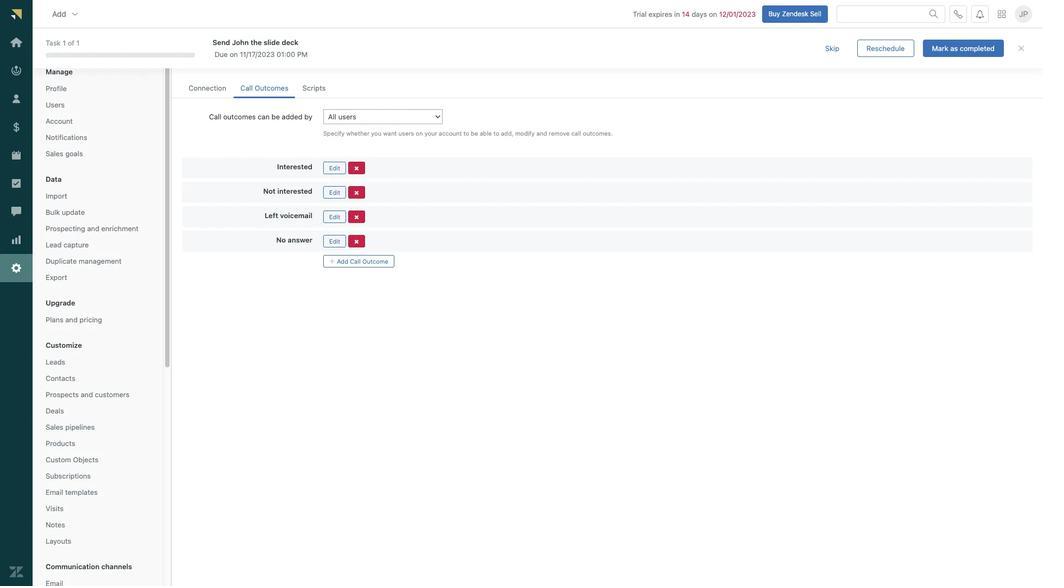 Task type: locate. For each thing, give the bounding box(es) containing it.
bulk update link
[[41, 205, 154, 220]]

buy zendesk sell
[[769, 10, 821, 18]]

enrichment
[[101, 224, 139, 233]]

edit link right interested
[[323, 186, 346, 199]]

remove image up add call outcome button
[[354, 214, 359, 220]]

1 horizontal spatial to
[[494, 130, 499, 137]]

edit right voicemail
[[329, 213, 340, 220]]

custom objects
[[46, 456, 98, 465]]

want
[[383, 130, 397, 137]]

0 vertical spatial your
[[196, 59, 211, 67]]

prospecting
[[46, 224, 85, 233]]

lead capture
[[46, 241, 89, 249]]

1 horizontal spatial be
[[471, 130, 478, 137]]

skip button
[[816, 40, 849, 57]]

add,
[[501, 130, 514, 137]]

notes link
[[41, 518, 154, 533]]

voice and text call your leads and contacts directly from sell. learn about
[[182, 41, 378, 67]]

1 horizontal spatial your
[[425, 130, 437, 137]]

your
[[196, 59, 211, 67], [425, 130, 437, 137]]

remove image for no answer
[[354, 239, 359, 245]]

2 remove image from the top
[[354, 214, 359, 220]]

zendesk
[[782, 10, 808, 18]]

2 sales from the top
[[46, 423, 63, 432]]

1 edit link from the top
[[323, 162, 346, 174]]

manage
[[46, 67, 73, 76]]

2 edit from the top
[[329, 189, 340, 196]]

remove image
[[354, 166, 359, 172], [354, 214, 359, 220]]

edit link for no answer
[[323, 235, 346, 248]]

0 vertical spatial be
[[272, 113, 280, 121]]

pricing
[[80, 316, 102, 324]]

on right days
[[709, 10, 717, 18]]

add for add call outcome
[[337, 258, 348, 265]]

0 vertical spatial remove image
[[354, 166, 359, 172]]

1 vertical spatial sales
[[46, 423, 63, 432]]

1 horizontal spatial add
[[337, 258, 348, 265]]

edit link right voicemail
[[323, 211, 346, 223]]

1 vertical spatial on
[[230, 50, 238, 59]]

0 vertical spatial add
[[52, 9, 66, 18]]

remove image for not interested
[[354, 190, 359, 196]]

3 edit from the top
[[329, 213, 340, 220]]

remove image down whether
[[354, 166, 359, 172]]

trial
[[633, 10, 647, 18]]

edit
[[329, 165, 340, 172], [329, 189, 340, 196], [329, 213, 340, 220], [329, 238, 340, 245]]

1 vertical spatial be
[[471, 130, 478, 137]]

on for specify whether you want users on your account to be able to add, modify and remove call outcomes.
[[416, 130, 423, 137]]

and right "modify"
[[536, 130, 547, 137]]

pipelines
[[65, 423, 95, 432]]

visits link
[[41, 502, 154, 516]]

specify
[[323, 130, 345, 137]]

reschedule button
[[857, 40, 914, 57]]

send john the slide deck due on 11/17/2023 01:00 pm
[[213, 38, 308, 59]]

users
[[399, 130, 414, 137]]

interested
[[277, 162, 312, 171]]

0 horizontal spatial your
[[196, 59, 211, 67]]

communication channels
[[46, 563, 132, 572]]

voicemail
[[280, 211, 312, 220]]

edit link down the specify
[[323, 162, 346, 174]]

jp button
[[1015, 5, 1032, 23]]

sales left goals
[[46, 149, 63, 158]]

sales pipelines
[[46, 423, 95, 432]]

None field
[[61, 41, 147, 51]]

and down 'bulk update' link
[[87, 224, 99, 233]]

call outcomes link
[[234, 79, 295, 98]]

mark
[[932, 44, 948, 52]]

account
[[46, 117, 73, 126]]

customers
[[95, 391, 129, 399]]

task
[[46, 39, 61, 47]]

sales down deals
[[46, 423, 63, 432]]

1 vertical spatial remove image
[[354, 239, 359, 245]]

sales for sales pipelines
[[46, 423, 63, 432]]

1 left of
[[63, 39, 66, 47]]

0 horizontal spatial on
[[230, 50, 238, 59]]

4 edit link from the top
[[323, 235, 346, 248]]

to right account
[[464, 130, 469, 137]]

2 edit link from the top
[[323, 186, 346, 199]]

1 remove image from the top
[[354, 166, 359, 172]]

edit for no answer
[[329, 238, 340, 245]]

0 vertical spatial remove image
[[354, 190, 359, 196]]

add for add
[[52, 9, 66, 18]]

2 horizontal spatial on
[[709, 10, 717, 18]]

skip
[[825, 44, 839, 52]]

leads
[[46, 358, 65, 367]]

1 right of
[[76, 39, 80, 47]]

directly
[[277, 59, 302, 67]]

john
[[232, 38, 249, 47]]

scripts link
[[296, 79, 332, 98]]

0 vertical spatial on
[[709, 10, 717, 18]]

1 vertical spatial remove image
[[354, 214, 359, 220]]

4 edit from the top
[[329, 238, 340, 245]]

remove image
[[354, 190, 359, 196], [354, 239, 359, 245]]

edit right interested
[[329, 189, 340, 196]]

mark as completed button
[[923, 40, 1004, 57]]

edit down the specify
[[329, 165, 340, 172]]

edit up add 'icon'
[[329, 238, 340, 245]]

and inside plans and pricing link
[[65, 316, 78, 324]]

able
[[480, 130, 492, 137]]

calls image
[[954, 10, 963, 18]]

0 horizontal spatial 1
[[63, 39, 66, 47]]

and up the leads
[[216, 41, 237, 55]]

add
[[52, 9, 66, 18], [337, 258, 348, 265]]

0 vertical spatial sales
[[46, 149, 63, 158]]

task 1 of 1
[[46, 39, 80, 47]]

be
[[272, 113, 280, 121], [471, 130, 478, 137]]

your down voice
[[196, 59, 211, 67]]

edit link up add 'icon'
[[323, 235, 346, 248]]

call inside voice and text call your leads and contacts directly from sell. learn about
[[182, 59, 194, 67]]

add left chevron down icon
[[52, 9, 66, 18]]

lead capture link
[[41, 238, 154, 252]]

and inside prospecting and enrichment link
[[87, 224, 99, 233]]

users link
[[41, 98, 154, 112]]

and inside prospects and customers link
[[81, 391, 93, 399]]

on right due
[[230, 50, 238, 59]]

outcomes
[[255, 84, 288, 92]]

2 remove image from the top
[[354, 239, 359, 245]]

voice
[[182, 41, 213, 55]]

1 edit from the top
[[329, 165, 340, 172]]

lead
[[46, 241, 62, 249]]

added
[[282, 113, 302, 121]]

specify whether you want users on your account to be able to add, modify and remove call outcomes.
[[323, 130, 613, 137]]

answer
[[288, 236, 312, 244]]

to right able
[[494, 130, 499, 137]]

1
[[63, 39, 66, 47], [76, 39, 80, 47]]

mark as completed
[[932, 44, 995, 52]]

and for text
[[216, 41, 237, 55]]

channels
[[101, 563, 132, 572]]

whether
[[346, 130, 370, 137]]

11/17/2023
[[240, 50, 275, 59]]

and for customers
[[81, 391, 93, 399]]

be left able
[[471, 130, 478, 137]]

notifications link
[[41, 130, 154, 145]]

account link
[[41, 114, 154, 128]]

edit link for interested
[[323, 162, 346, 174]]

prospects and customers link
[[41, 388, 154, 402]]

notes
[[46, 521, 65, 530]]

email
[[46, 488, 63, 497]]

outcomes
[[223, 113, 256, 121]]

modify
[[515, 130, 535, 137]]

text
[[240, 41, 264, 55]]

1 horizontal spatial 1
[[76, 39, 80, 47]]

3 edit link from the top
[[323, 211, 346, 223]]

outcome
[[362, 258, 388, 265]]

2 1 from the left
[[76, 39, 80, 47]]

expires
[[649, 10, 672, 18]]

on right users
[[416, 130, 423, 137]]

users
[[46, 101, 65, 109]]

1 vertical spatial add
[[337, 258, 348, 265]]

your left account
[[425, 130, 437, 137]]

0 horizontal spatial add
[[52, 9, 66, 18]]

no
[[276, 236, 286, 244]]

products link
[[41, 437, 154, 451]]

not interested
[[263, 187, 312, 195]]

0 horizontal spatial to
[[464, 130, 469, 137]]

chevron down image
[[71, 10, 79, 18]]

and down contacts link on the left bottom of the page
[[81, 391, 93, 399]]

bulk
[[46, 208, 60, 217]]

not
[[263, 187, 276, 195]]

communication
[[46, 563, 99, 572]]

be right can
[[272, 113, 280, 121]]

sales
[[46, 149, 63, 158], [46, 423, 63, 432]]

and right plans
[[65, 316, 78, 324]]

1 sales from the top
[[46, 149, 63, 158]]

due
[[215, 50, 228, 59]]

2 vertical spatial on
[[416, 130, 423, 137]]

1 remove image from the top
[[354, 190, 359, 196]]

1 horizontal spatial on
[[416, 130, 423, 137]]

call outcomes
[[240, 84, 288, 92]]

add right add 'icon'
[[337, 258, 348, 265]]



Task type: vqa. For each thing, say whether or not it's contained in the screenshot.
assign Button corresponding to Hi
no



Task type: describe. For each thing, give the bounding box(es) containing it.
plans and pricing link
[[41, 313, 154, 327]]

upgrade
[[46, 299, 75, 308]]

remove image for left voicemail
[[354, 214, 359, 220]]

left voicemail
[[265, 211, 312, 220]]

bell image
[[976, 10, 984, 18]]

prospecting and enrichment
[[46, 224, 139, 233]]

deck
[[282, 38, 298, 47]]

contacts
[[46, 374, 75, 383]]

14
[[682, 10, 690, 18]]

templates
[[65, 488, 98, 497]]

customize
[[46, 341, 82, 350]]

outcomes.
[[583, 130, 613, 137]]

pm
[[297, 50, 308, 59]]

in
[[674, 10, 680, 18]]

trial expires in 14 days on 12/01/2023
[[633, 10, 756, 18]]

the
[[251, 38, 262, 47]]

jp
[[1019, 9, 1028, 18]]

and for pricing
[[65, 316, 78, 324]]

prospects
[[46, 391, 79, 399]]

0 horizontal spatial be
[[272, 113, 280, 121]]

remove image for interested
[[354, 166, 359, 172]]

search image
[[930, 10, 938, 18]]

days
[[692, 10, 707, 18]]

from
[[303, 59, 319, 67]]

contacts
[[246, 59, 275, 67]]

management
[[79, 257, 122, 266]]

duplicate management link
[[41, 254, 154, 268]]

zendesk products image
[[998, 10, 1006, 18]]

leads
[[213, 59, 230, 67]]

contacts link
[[41, 372, 154, 386]]

send john the slide deck link
[[213, 37, 796, 47]]

deals link
[[41, 404, 154, 418]]

edit link for left voicemail
[[323, 211, 346, 223]]

account
[[439, 130, 462, 137]]

by
[[304, 113, 312, 121]]

connection
[[189, 84, 226, 92]]

sales goals link
[[41, 147, 154, 161]]

on inside send john the slide deck due on 11/17/2023 01:00 pm
[[230, 50, 238, 59]]

as
[[950, 44, 958, 52]]

data
[[46, 175, 62, 184]]

interested
[[277, 187, 312, 195]]

cancel image
[[1017, 44, 1026, 53]]

remove
[[549, 130, 570, 137]]

deals
[[46, 407, 64, 416]]

objects
[[73, 456, 98, 465]]

add image
[[329, 258, 335, 264]]

on for trial expires in 14 days on 12/01/2023
[[709, 10, 717, 18]]

2 to from the left
[[494, 130, 499, 137]]

sell.
[[321, 59, 335, 67]]

visits
[[46, 505, 64, 513]]

of
[[68, 39, 74, 47]]

call
[[571, 130, 581, 137]]

and for enrichment
[[87, 224, 99, 233]]

1 vertical spatial your
[[425, 130, 437, 137]]

12/01/2023
[[719, 10, 756, 18]]

zendesk image
[[9, 566, 23, 580]]

reschedule
[[867, 44, 905, 52]]

import link
[[41, 189, 154, 203]]

connection link
[[182, 79, 233, 98]]

1 to from the left
[[464, 130, 469, 137]]

edit for not interested
[[329, 189, 340, 196]]

prospecting and enrichment link
[[41, 222, 154, 236]]

slide
[[264, 38, 280, 47]]

import
[[46, 192, 67, 200]]

you
[[371, 130, 381, 137]]

sales pipelines link
[[41, 421, 154, 435]]

can
[[258, 113, 270, 121]]

and right the leads
[[232, 59, 245, 67]]

edit for left voicemail
[[329, 213, 340, 220]]

subscriptions link
[[41, 469, 154, 484]]

learn
[[337, 59, 355, 67]]

buy
[[769, 10, 780, 18]]

add button
[[43, 3, 88, 25]]

capture
[[64, 241, 89, 249]]

email templates
[[46, 488, 98, 497]]

notifications
[[46, 133, 87, 142]]

export link
[[41, 271, 154, 285]]

email templates link
[[41, 486, 154, 500]]

left
[[265, 211, 278, 220]]

profile link
[[41, 81, 154, 96]]

prospects and customers
[[46, 391, 129, 399]]

your inside voice and text call your leads and contacts directly from sell. learn about
[[196, 59, 211, 67]]

1 1 from the left
[[63, 39, 66, 47]]

call inside button
[[350, 258, 361, 265]]

edit for interested
[[329, 165, 340, 172]]

add call outcome
[[335, 258, 388, 265]]

bulk update
[[46, 208, 85, 217]]

leads link
[[41, 355, 154, 370]]

sales goals
[[46, 149, 83, 158]]

products
[[46, 440, 75, 448]]

sales for sales goals
[[46, 149, 63, 158]]

plans
[[46, 316, 63, 324]]

edit link for not interested
[[323, 186, 346, 199]]

completed
[[960, 44, 995, 52]]



